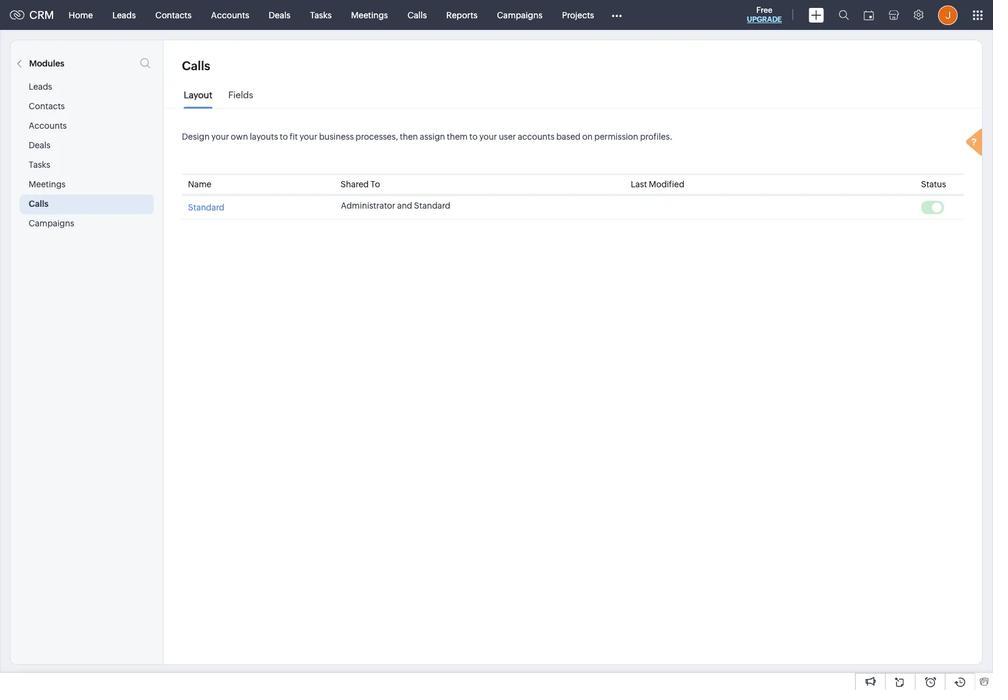 Task type: locate. For each thing, give the bounding box(es) containing it.
administrator and standard
[[341, 201, 450, 211]]

deals
[[269, 10, 290, 20], [29, 140, 50, 150]]

to
[[280, 132, 288, 142], [469, 132, 478, 142]]

0 horizontal spatial deals
[[29, 140, 50, 150]]

then
[[400, 132, 418, 142]]

1 vertical spatial calls
[[182, 59, 210, 73]]

them
[[447, 132, 468, 142]]

1 horizontal spatial meetings
[[351, 10, 388, 20]]

contacts down modules
[[29, 101, 65, 111]]

1 horizontal spatial deals
[[269, 10, 290, 20]]

1 horizontal spatial tasks
[[310, 10, 332, 20]]

1 horizontal spatial to
[[469, 132, 478, 142]]

layout
[[184, 90, 212, 100]]

1 vertical spatial campaigns
[[29, 219, 74, 228]]

to
[[371, 179, 380, 189]]

0 horizontal spatial to
[[280, 132, 288, 142]]

campaigns
[[497, 10, 543, 20], [29, 219, 74, 228]]

fields link
[[228, 90, 253, 109]]

projects link
[[552, 0, 604, 30]]

Other Modules field
[[604, 5, 630, 25]]

home link
[[59, 0, 103, 30]]

1 vertical spatial accounts
[[29, 121, 67, 131]]

1 vertical spatial tasks
[[29, 160, 50, 170]]

calls link
[[398, 0, 437, 30]]

profiles.
[[640, 132, 673, 142]]

0 horizontal spatial leads
[[29, 82, 52, 92]]

contacts right leads link
[[155, 10, 192, 20]]

1 horizontal spatial standard
[[414, 201, 450, 211]]

leads link
[[103, 0, 146, 30]]

reports
[[446, 10, 477, 20]]

2 horizontal spatial calls
[[408, 10, 427, 20]]

1 horizontal spatial contacts
[[155, 10, 192, 20]]

1 horizontal spatial leads
[[112, 10, 136, 20]]

1 horizontal spatial accounts
[[211, 10, 249, 20]]

crm
[[29, 9, 54, 21]]

standard right and
[[414, 201, 450, 211]]

2 vertical spatial calls
[[29, 199, 49, 209]]

based
[[556, 132, 581, 142]]

0 vertical spatial leads
[[112, 10, 136, 20]]

2 to from the left
[[469, 132, 478, 142]]

fields
[[228, 90, 253, 100]]

0 vertical spatial tasks
[[310, 10, 332, 20]]

1 vertical spatial meetings
[[29, 179, 66, 189]]

0 horizontal spatial accounts
[[29, 121, 67, 131]]

0 vertical spatial contacts
[[155, 10, 192, 20]]

crm link
[[10, 9, 54, 21]]

administrator
[[341, 201, 395, 211]]

shared
[[341, 179, 369, 189]]

last
[[631, 179, 647, 189]]

contacts
[[155, 10, 192, 20], [29, 101, 65, 111]]

leads
[[112, 10, 136, 20], [29, 82, 52, 92]]

standard down name on the top left of page
[[188, 203, 224, 212]]

accounts link
[[201, 0, 259, 30]]

to right them in the left of the page
[[469, 132, 478, 142]]

accounts
[[211, 10, 249, 20], [29, 121, 67, 131]]

your left user
[[479, 132, 497, 142]]

on
[[582, 132, 593, 142]]

upgrade
[[747, 15, 782, 24]]

0 vertical spatial deals
[[269, 10, 290, 20]]

1 horizontal spatial campaigns
[[497, 10, 543, 20]]

leads down modules
[[29, 82, 52, 92]]

search element
[[831, 0, 856, 30]]

calls
[[408, 10, 427, 20], [182, 59, 210, 73], [29, 199, 49, 209]]

leads right the home
[[112, 10, 136, 20]]

0 horizontal spatial meetings
[[29, 179, 66, 189]]

search image
[[839, 10, 849, 20]]

2 horizontal spatial your
[[479, 132, 497, 142]]

0 horizontal spatial tasks
[[29, 160, 50, 170]]

to left fit
[[280, 132, 288, 142]]

user
[[499, 132, 516, 142]]

create menu element
[[801, 0, 831, 30]]

1 horizontal spatial your
[[300, 132, 317, 142]]

1 vertical spatial contacts
[[29, 101, 65, 111]]

tasks
[[310, 10, 332, 20], [29, 160, 50, 170]]

standard
[[414, 201, 450, 211], [188, 203, 224, 212]]

your right fit
[[300, 132, 317, 142]]

modified
[[649, 179, 684, 189]]

layouts
[[250, 132, 278, 142]]

0 horizontal spatial your
[[211, 132, 229, 142]]

meetings
[[351, 10, 388, 20], [29, 179, 66, 189]]

0 vertical spatial meetings
[[351, 10, 388, 20]]

your left own
[[211, 132, 229, 142]]

your
[[211, 132, 229, 142], [300, 132, 317, 142], [479, 132, 497, 142]]



Task type: describe. For each thing, give the bounding box(es) containing it.
0 vertical spatial accounts
[[211, 10, 249, 20]]

free
[[756, 5, 772, 15]]

0 horizontal spatial standard
[[188, 203, 224, 212]]

create menu image
[[809, 8, 824, 22]]

calendar image
[[864, 10, 874, 20]]

home
[[69, 10, 93, 20]]

permission
[[594, 132, 638, 142]]

1 to from the left
[[280, 132, 288, 142]]

modules
[[29, 59, 64, 68]]

2 your from the left
[[300, 132, 317, 142]]

tasks link
[[300, 0, 341, 30]]

own
[[231, 132, 248, 142]]

profile element
[[931, 0, 965, 30]]

business
[[319, 132, 354, 142]]

reports link
[[437, 0, 487, 30]]

shared to
[[341, 179, 380, 189]]

accounts
[[518, 132, 555, 142]]

3 your from the left
[[479, 132, 497, 142]]

1 vertical spatial leads
[[29, 82, 52, 92]]

0 horizontal spatial campaigns
[[29, 219, 74, 228]]

free upgrade
[[747, 5, 782, 24]]

processes,
[[356, 132, 398, 142]]

contacts link
[[146, 0, 201, 30]]

status
[[921, 179, 946, 189]]

standard link
[[188, 201, 224, 212]]

deals link
[[259, 0, 300, 30]]

1 horizontal spatial calls
[[182, 59, 210, 73]]

and
[[397, 201, 412, 211]]

layout link
[[184, 90, 212, 109]]

meetings inside "link"
[[351, 10, 388, 20]]

projects
[[562, 10, 594, 20]]

campaigns link
[[487, 0, 552, 30]]

1 vertical spatial deals
[[29, 140, 50, 150]]

name
[[188, 179, 211, 189]]

0 horizontal spatial calls
[[29, 199, 49, 209]]

meetings link
[[341, 0, 398, 30]]

0 horizontal spatial contacts
[[29, 101, 65, 111]]

assign
[[420, 132, 445, 142]]

design
[[182, 132, 210, 142]]

1 your from the left
[[211, 132, 229, 142]]

design your own layouts to fit your business processes, then assign them to your user accounts based on permission profiles.
[[182, 132, 673, 142]]

0 vertical spatial calls
[[408, 10, 427, 20]]

fit
[[290, 132, 298, 142]]

profile image
[[938, 5, 958, 25]]

0 vertical spatial campaigns
[[497, 10, 543, 20]]

last modified
[[631, 179, 684, 189]]



Task type: vqa. For each thing, say whether or not it's contained in the screenshot.
Channels image
no



